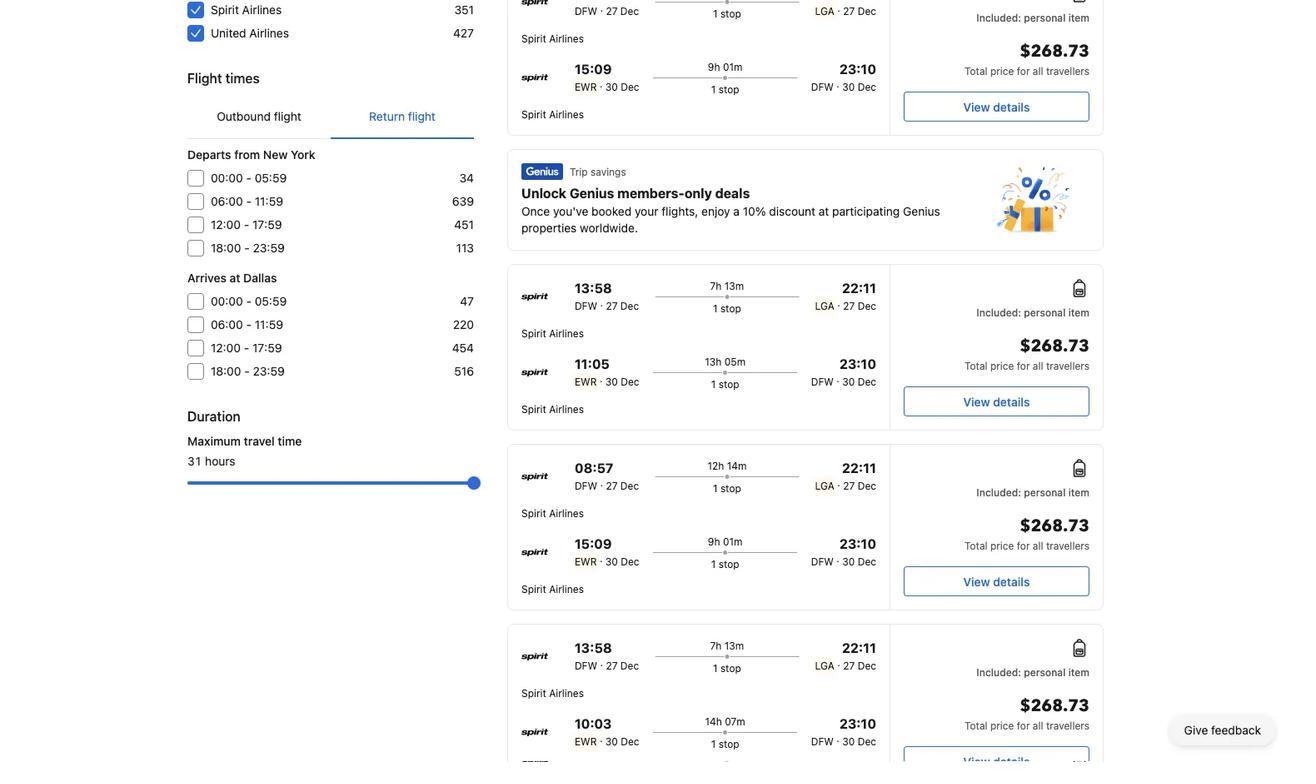 Task type: vqa. For each thing, say whether or not it's contained in the screenshot.
$123.72 cell
no



Task type: describe. For each thing, give the bounding box(es) containing it.
1 23:10 from the top
[[840, 61, 877, 77]]

22:11 for 11:05
[[843, 280, 877, 296]]

dfw inside dfw . 27 dec
[[575, 5, 598, 17]]

1 item from the top
[[1069, 12, 1090, 23]]

27 inside lga . 27 dec
[[844, 5, 855, 17]]

3 $268.73 total price for all travellers from the top
[[965, 515, 1090, 552]]

113
[[456, 241, 474, 255]]

details for 08:57
[[994, 575, 1031, 589]]

22:11 lga . 27 dec for 15:09
[[816, 461, 877, 492]]

9h for dfw
[[708, 61, 721, 73]]

1 23:10 dfw . 30 dec from the top
[[812, 61, 877, 93]]

view details button for 13:58
[[904, 387, 1090, 417]]

639
[[452, 195, 474, 208]]

flight for return flight
[[408, 110, 436, 123]]

outbound flight button
[[188, 95, 331, 138]]

4 23:10 dfw . 30 dec from the top
[[812, 716, 877, 748]]

4 $268.73 from the top
[[1021, 695, 1090, 718]]

13h
[[705, 356, 722, 368]]

11:05 ewr . 30 dec
[[575, 356, 640, 388]]

view details for 13:58
[[964, 395, 1031, 409]]

lga . 27 dec
[[816, 2, 877, 17]]

new
[[263, 148, 288, 162]]

12h 14m
[[708, 460, 747, 472]]

4 $268.73 total price for all travellers from the top
[[965, 695, 1090, 732]]

3 all from the top
[[1033, 540, 1044, 552]]

3 total from the top
[[965, 540, 988, 552]]

47
[[460, 295, 474, 308]]

23:59 for new
[[253, 241, 285, 255]]

1 included: personal item from the top
[[977, 12, 1090, 23]]

united airlines
[[211, 26, 289, 40]]

time
[[278, 435, 302, 448]]

1 included: from the top
[[977, 12, 1022, 23]]

your
[[635, 205, 659, 218]]

11:05
[[575, 356, 610, 372]]

07m
[[725, 716, 746, 728]]

arrives
[[188, 271, 227, 285]]

4 23:10 from the top
[[840, 716, 877, 732]]

27 inside 08:57 dfw . 27 dec
[[606, 480, 618, 492]]

flight times
[[188, 70, 260, 86]]

18:00 - 23:59 for from
[[211, 241, 285, 255]]

2 23:10 dfw . 30 dec from the top
[[812, 356, 877, 388]]

outbound flight
[[217, 110, 302, 123]]

times
[[226, 70, 260, 86]]

18:00 for departs
[[211, 241, 241, 255]]

flight
[[188, 70, 222, 86]]

outbound
[[217, 110, 271, 123]]

11:59 for new
[[255, 195, 283, 208]]

3 item from the top
[[1069, 487, 1090, 498]]

for for view details button corresponding to 08:57
[[1017, 540, 1031, 552]]

enjoy
[[702, 205, 731, 218]]

savings
[[591, 166, 627, 178]]

a
[[734, 205, 740, 218]]

15:09 ewr . 30 dec for 08:57
[[575, 536, 640, 568]]

- for 47
[[246, 295, 252, 308]]

ewr for third view details button from the bottom
[[575, 81, 597, 93]]

york
[[291, 148, 316, 162]]

4 personal from the top
[[1025, 667, 1066, 678]]

once
[[522, 205, 550, 218]]

15:09 for 08:57
[[575, 536, 612, 552]]

. inside dfw . 27 dec
[[601, 2, 603, 13]]

2 included: from the top
[[977, 307, 1022, 318]]

view details button for 08:57
[[904, 567, 1090, 597]]

1 travellers from the top
[[1047, 65, 1090, 77]]

06:00 for arrives
[[211, 318, 243, 332]]

427
[[453, 26, 474, 40]]

lga for 11:05
[[816, 300, 835, 312]]

travel
[[244, 435, 275, 448]]

220
[[453, 318, 474, 332]]

00:00 for departs
[[211, 171, 243, 185]]

ewr for view details button corresponding to 08:57
[[575, 556, 597, 568]]

34
[[460, 171, 474, 185]]

3 23:10 dfw . 30 dec from the top
[[812, 536, 877, 568]]

05:59 for new
[[255, 171, 287, 185]]

11:59 for dallas
[[255, 318, 283, 332]]

1 details from the top
[[994, 100, 1031, 114]]

. inside 11:05 ewr . 30 dec
[[600, 373, 603, 384]]

give feedback
[[1185, 724, 1262, 738]]

2 personal from the top
[[1025, 307, 1066, 318]]

06:00 - 11:59 for at
[[211, 318, 283, 332]]

participating
[[833, 205, 900, 218]]

3 included: from the top
[[977, 487, 1022, 498]]

13:58 for 11:05
[[575, 280, 612, 296]]

0 horizontal spatial genius
[[570, 185, 615, 201]]

1 total from the top
[[965, 65, 988, 77]]

2 $268.73 total price for all travellers from the top
[[965, 335, 1090, 372]]

17:59 for dallas
[[253, 341, 282, 355]]

3 price from the top
[[991, 540, 1015, 552]]

. inside lga . 27 dec
[[838, 2, 841, 13]]

454
[[452, 341, 474, 355]]

2 price from the top
[[991, 360, 1015, 372]]

2 23:10 from the top
[[840, 356, 877, 372]]

2 included: personal item from the top
[[977, 307, 1090, 318]]

10:03 ewr . 30 dec
[[575, 716, 640, 748]]

08:57 dfw . 27 dec
[[575, 461, 639, 492]]

from
[[234, 148, 260, 162]]

3 23:10 from the top
[[840, 536, 877, 552]]

2 all from the top
[[1033, 360, 1044, 372]]

1 $268.73 from the top
[[1021, 40, 1090, 63]]

351
[[455, 3, 474, 17]]

view details for 08:57
[[964, 575, 1031, 589]]

31
[[188, 455, 202, 468]]

22:11 for 10:03
[[843, 641, 877, 656]]

dallas
[[244, 271, 277, 285]]

members-
[[618, 185, 685, 201]]

00:00 - 05:59 for from
[[211, 171, 287, 185]]

4 included: from the top
[[977, 667, 1022, 678]]

13h 05m
[[705, 356, 746, 368]]

18:00 for arrives
[[211, 365, 241, 378]]

trip savings
[[570, 166, 627, 178]]

1 all from the top
[[1033, 65, 1044, 77]]

3 personal from the top
[[1025, 487, 1066, 498]]

13:58 for 10:03
[[575, 641, 612, 656]]

18:00 - 23:59 for at
[[211, 365, 285, 378]]

1 price from the top
[[991, 65, 1015, 77]]

01m for 08:57
[[723, 536, 743, 548]]

13m for 11:05
[[725, 280, 745, 292]]

hours
[[205, 455, 236, 468]]

14m
[[727, 460, 747, 472]]

feedback
[[1212, 724, 1262, 738]]

1 view details from the top
[[964, 100, 1031, 114]]

at inside unlock genius members-only deals once you've booked your flights, enjoy a 10% discount at participating genius properties worldwide.
[[819, 205, 830, 218]]

2 total from the top
[[965, 360, 988, 372]]

27 inside dfw . 27 dec
[[606, 5, 618, 17]]

3 travellers from the top
[[1047, 540, 1090, 552]]

2 travellers from the top
[[1047, 360, 1090, 372]]

4 travellers from the top
[[1047, 720, 1090, 732]]

1 personal from the top
[[1025, 12, 1066, 23]]

1 vertical spatial genius
[[904, 205, 941, 218]]

arrives at dallas
[[188, 271, 277, 285]]

12:00 for arrives
[[211, 341, 241, 355]]

united
[[211, 26, 246, 40]]

06:00 for departs
[[211, 195, 243, 208]]



Task type: locate. For each thing, give the bounding box(es) containing it.
0 vertical spatial 01m
[[723, 61, 743, 73]]

7h 13m down a
[[711, 280, 745, 292]]

13m up 07m
[[725, 640, 745, 652]]

2 7h 13m from the top
[[711, 640, 745, 652]]

2 18:00 from the top
[[211, 365, 241, 378]]

13:58 down worldwide. at the top left
[[575, 280, 612, 296]]

06:00 - 11:59 for from
[[211, 195, 283, 208]]

7h for 10:03
[[711, 640, 722, 652]]

1 9h 01m from the top
[[708, 61, 743, 73]]

$268.73 total price for all travellers
[[965, 40, 1090, 77], [965, 335, 1090, 372], [965, 515, 1090, 552], [965, 695, 1090, 732]]

1 vertical spatial 7h 13m
[[711, 640, 745, 652]]

ewr for view details button for 13:58
[[575, 376, 597, 388]]

1 13:58 dfw . 27 dec from the top
[[575, 280, 639, 312]]

dec inside 10:03 ewr . 30 dec
[[621, 736, 640, 748]]

3 view details from the top
[[964, 575, 1031, 589]]

22:11
[[843, 280, 877, 296], [843, 461, 877, 476], [843, 641, 877, 656]]

17:59
[[253, 218, 282, 232], [253, 341, 282, 355]]

2 13:58 from the top
[[575, 641, 612, 656]]

2 00:00 - 05:59 from the top
[[211, 295, 287, 308]]

18:00 up duration
[[211, 365, 241, 378]]

0 vertical spatial 06:00
[[211, 195, 243, 208]]

1 vertical spatial 12:00 - 17:59
[[211, 341, 282, 355]]

2 12:00 from the top
[[211, 341, 241, 355]]

1 for from the top
[[1017, 65, 1031, 77]]

12:00 - 17:59 for at
[[211, 341, 282, 355]]

06:00
[[211, 195, 243, 208], [211, 318, 243, 332]]

1 vertical spatial 9h 01m
[[708, 536, 743, 548]]

7h 13m up 14h 07m at the bottom right of the page
[[711, 640, 745, 652]]

12h
[[708, 460, 725, 472]]

23:59 for dallas
[[253, 365, 285, 378]]

-
[[246, 171, 252, 185], [246, 195, 252, 208], [244, 218, 249, 232], [244, 241, 250, 255], [246, 295, 252, 308], [246, 318, 252, 332], [244, 341, 249, 355], [244, 365, 250, 378]]

15:09 ewr . 30 dec down dfw . 27 dec on the left top of page
[[575, 61, 640, 93]]

1
[[713, 8, 718, 19], [712, 83, 716, 95], [713, 303, 718, 314], [712, 378, 716, 390], [713, 483, 718, 494], [712, 558, 716, 570], [713, 663, 718, 674], [712, 738, 716, 750]]

dec inside dfw . 27 dec
[[621, 5, 639, 17]]

13:58 dfw . 27 dec up "10:03"
[[575, 641, 639, 672]]

08:57
[[575, 461, 614, 476]]

4 included: personal item from the top
[[977, 667, 1090, 678]]

7h 13m for 11:05
[[711, 280, 745, 292]]

13m down a
[[725, 280, 745, 292]]

- for 454
[[244, 341, 249, 355]]

1 vertical spatial 23:59
[[253, 365, 285, 378]]

1 vertical spatial 06:00
[[211, 318, 243, 332]]

00:00 down the arrives at dallas
[[211, 295, 243, 308]]

06:00 down departs
[[211, 195, 243, 208]]

2 view from the top
[[964, 395, 991, 409]]

06:00 - 11:59 down dallas
[[211, 318, 283, 332]]

14h
[[706, 716, 722, 728]]

0 vertical spatial 13:58 dfw . 27 dec
[[575, 280, 639, 312]]

3 details from the top
[[994, 575, 1031, 589]]

view for 13:58
[[964, 395, 991, 409]]

1 vertical spatial 00:00 - 05:59
[[211, 295, 287, 308]]

1 view from the top
[[964, 100, 991, 114]]

13:58 dfw . 27 dec down worldwide. at the top left
[[575, 280, 639, 312]]

1 17:59 from the top
[[253, 218, 282, 232]]

1 vertical spatial 13:58 dfw . 27 dec
[[575, 641, 639, 672]]

total
[[965, 65, 988, 77], [965, 360, 988, 372], [965, 540, 988, 552], [965, 720, 988, 732]]

12:00 - 17:59 up dallas
[[211, 218, 282, 232]]

at left dallas
[[230, 271, 240, 285]]

7h 13m
[[711, 280, 745, 292], [711, 640, 745, 652]]

0 vertical spatial 7h 13m
[[711, 280, 745, 292]]

0 vertical spatial 06:00 - 11:59
[[211, 195, 283, 208]]

18:00 - 23:59 up duration
[[211, 365, 285, 378]]

for for third view details button from the bottom
[[1017, 65, 1031, 77]]

13:58 dfw . 27 dec for 11:05
[[575, 280, 639, 312]]

dec inside lga . 27 dec
[[858, 5, 877, 17]]

17:59 for new
[[253, 218, 282, 232]]

ewr inside 10:03 ewr . 30 dec
[[575, 736, 597, 748]]

stop
[[721, 8, 742, 19], [719, 83, 740, 95], [721, 303, 742, 314], [719, 378, 740, 390], [721, 483, 742, 494], [719, 558, 740, 570], [721, 663, 742, 674], [719, 738, 740, 750]]

13:58 up "10:03"
[[575, 641, 612, 656]]

05m
[[725, 356, 746, 368]]

airlines
[[242, 3, 282, 17], [250, 26, 289, 40], [549, 33, 584, 44], [549, 108, 584, 120], [549, 328, 584, 339], [549, 403, 584, 415], [549, 508, 584, 519], [549, 583, 584, 595], [549, 688, 584, 699]]

0 vertical spatial 13m
[[725, 280, 745, 292]]

4 price from the top
[[991, 720, 1015, 732]]

15:09 down dfw . 27 dec on the left top of page
[[575, 61, 612, 77]]

2 22:11 from the top
[[843, 461, 877, 476]]

12:00 for departs
[[211, 218, 241, 232]]

7h 13m for 10:03
[[711, 640, 745, 652]]

spirit airlines
[[211, 3, 282, 17], [522, 33, 584, 44], [522, 108, 584, 120], [522, 328, 584, 339], [522, 403, 584, 415], [522, 508, 584, 519], [522, 583, 584, 595], [522, 688, 584, 699]]

1 vertical spatial 13:58
[[575, 641, 612, 656]]

2 9h 01m from the top
[[708, 536, 743, 548]]

1 vertical spatial 13m
[[725, 640, 745, 652]]

1 vertical spatial view details
[[964, 395, 1031, 409]]

2 $268.73 from the top
[[1021, 335, 1090, 358]]

travellers
[[1047, 65, 1090, 77], [1047, 360, 1090, 372], [1047, 540, 1090, 552], [1047, 720, 1090, 732]]

tab list containing outbound flight
[[188, 95, 474, 140]]

9h 01m for 08:57
[[708, 536, 743, 548]]

451
[[455, 218, 474, 232]]

0 vertical spatial 12:00
[[211, 218, 241, 232]]

- for 113
[[244, 241, 250, 255]]

2 vertical spatial details
[[994, 575, 1031, 589]]

22:11 lga . 27 dec for 11:05
[[816, 280, 877, 312]]

only
[[685, 185, 712, 201]]

1 vertical spatial 15:09
[[575, 536, 612, 552]]

22:11 lga . 27 dec for 10:03
[[816, 641, 877, 672]]

1 view details button from the top
[[904, 92, 1090, 122]]

00:00 - 05:59 down dallas
[[211, 295, 287, 308]]

4 item from the top
[[1069, 667, 1090, 678]]

3 lga from the top
[[816, 480, 835, 492]]

duration
[[188, 409, 241, 425]]

23:59 up dallas
[[253, 241, 285, 255]]

2 vertical spatial view details
[[964, 575, 1031, 589]]

0 vertical spatial view details
[[964, 100, 1031, 114]]

4 total from the top
[[965, 720, 988, 732]]

0 vertical spatial 17:59
[[253, 218, 282, 232]]

tab list
[[188, 95, 474, 140]]

0 vertical spatial 22:11
[[843, 280, 877, 296]]

18:00 - 23:59
[[211, 241, 285, 255], [211, 365, 285, 378]]

1 vertical spatial 9h
[[708, 536, 721, 548]]

1 stop
[[713, 8, 742, 19], [712, 83, 740, 95], [713, 303, 742, 314], [712, 378, 740, 390], [713, 483, 742, 494], [712, 558, 740, 570], [713, 663, 742, 674], [712, 738, 740, 750]]

flight
[[274, 110, 302, 123], [408, 110, 436, 123]]

12:00 - 17:59 for from
[[211, 218, 282, 232]]

1 15:09 ewr . 30 dec from the top
[[575, 61, 640, 93]]

all
[[1033, 65, 1044, 77], [1033, 360, 1044, 372], [1033, 540, 1044, 552], [1033, 720, 1044, 732]]

2 7h from the top
[[711, 640, 722, 652]]

22:11 for 15:09
[[843, 461, 877, 476]]

4 lga from the top
[[816, 660, 835, 672]]

1 vertical spatial 18:00 - 23:59
[[211, 365, 285, 378]]

worldwide.
[[580, 221, 638, 235]]

18:00 - 23:59 up dallas
[[211, 241, 285, 255]]

2 vertical spatial 22:11
[[843, 641, 877, 656]]

23:59
[[253, 241, 285, 255], [253, 365, 285, 378]]

2 vertical spatial view
[[964, 575, 991, 589]]

1 18:00 from the top
[[211, 241, 241, 255]]

flight inside outbound flight button
[[274, 110, 302, 123]]

discount
[[770, 205, 816, 218]]

1 06:00 from the top
[[211, 195, 243, 208]]

1 vertical spatial 05:59
[[255, 295, 287, 308]]

lga inside lga . 27 dec
[[816, 5, 835, 17]]

2 view details from the top
[[964, 395, 1031, 409]]

0 vertical spatial 9h 01m
[[708, 61, 743, 73]]

516
[[455, 365, 474, 378]]

spirit
[[211, 3, 239, 17], [522, 33, 547, 44], [522, 108, 547, 120], [522, 328, 547, 339], [522, 403, 547, 415], [522, 508, 547, 519], [522, 583, 547, 595], [522, 688, 547, 699]]

dec inside 11:05 ewr . 30 dec
[[621, 376, 640, 388]]

lga for 15:09
[[816, 480, 835, 492]]

1 23:59 from the top
[[253, 241, 285, 255]]

ewr
[[575, 81, 597, 93], [575, 376, 597, 388], [575, 556, 597, 568], [575, 736, 597, 748]]

2 view details button from the top
[[904, 387, 1090, 417]]

2 18:00 - 23:59 from the top
[[211, 365, 285, 378]]

1 vertical spatial 17:59
[[253, 341, 282, 355]]

2 23:59 from the top
[[253, 365, 285, 378]]

18:00
[[211, 241, 241, 255], [211, 365, 241, 378]]

9h 01m
[[708, 61, 743, 73], [708, 536, 743, 548]]

1 vertical spatial 22:11 lga . 27 dec
[[816, 461, 877, 492]]

3 view details button from the top
[[904, 567, 1090, 597]]

0 vertical spatial 18:00
[[211, 241, 241, 255]]

personal
[[1025, 12, 1066, 23], [1025, 307, 1066, 318], [1025, 487, 1066, 498], [1025, 667, 1066, 678]]

price
[[991, 65, 1015, 77], [991, 360, 1015, 372], [991, 540, 1015, 552], [991, 720, 1015, 732]]

item
[[1069, 12, 1090, 23], [1069, 307, 1090, 318], [1069, 487, 1090, 498], [1069, 667, 1090, 678]]

1 horizontal spatial at
[[819, 205, 830, 218]]

0 vertical spatial genius
[[570, 185, 615, 201]]

0 horizontal spatial flight
[[274, 110, 302, 123]]

4 ewr from the top
[[575, 736, 597, 748]]

1 horizontal spatial flight
[[408, 110, 436, 123]]

2 06:00 - 11:59 from the top
[[211, 318, 283, 332]]

1 vertical spatial 00:00
[[211, 295, 243, 308]]

00:00
[[211, 171, 243, 185], [211, 295, 243, 308]]

1 22:11 from the top
[[843, 280, 877, 296]]

05:59 down dallas
[[255, 295, 287, 308]]

23:59 up travel
[[253, 365, 285, 378]]

dec
[[621, 5, 639, 17], [858, 5, 877, 17], [621, 81, 640, 93], [858, 81, 877, 93], [621, 300, 639, 312], [858, 300, 877, 312], [621, 376, 640, 388], [858, 376, 877, 388], [621, 480, 639, 492], [858, 480, 877, 492], [621, 556, 640, 568], [858, 556, 877, 568], [621, 660, 639, 672], [858, 660, 877, 672], [621, 736, 640, 748], [858, 736, 877, 748]]

00:00 down departs
[[211, 171, 243, 185]]

14h 07m
[[706, 716, 746, 728]]

30 inside 10:03 ewr . 30 dec
[[606, 736, 618, 748]]

0 vertical spatial 00:00
[[211, 171, 243, 185]]

2 05:59 from the top
[[255, 295, 287, 308]]

genius
[[570, 185, 615, 201], [904, 205, 941, 218]]

0 vertical spatial view
[[964, 100, 991, 114]]

2 vertical spatial view details button
[[904, 567, 1090, 597]]

1 06:00 - 11:59 from the top
[[211, 195, 283, 208]]

4 all from the top
[[1033, 720, 1044, 732]]

12:00 - 17:59 down dallas
[[211, 341, 282, 355]]

12:00 up duration
[[211, 341, 241, 355]]

. inside 10:03 ewr . 30 dec
[[600, 733, 603, 744]]

2 13:58 dfw . 27 dec from the top
[[575, 641, 639, 672]]

return flight
[[369, 110, 436, 123]]

0 vertical spatial 13:58
[[575, 280, 612, 296]]

15:09 ewr . 30 dec down 08:57 dfw . 27 dec
[[575, 536, 640, 568]]

deals
[[716, 185, 750, 201]]

lga for 10:03
[[816, 660, 835, 672]]

flight inside return flight button
[[408, 110, 436, 123]]

1 7h 13m from the top
[[711, 280, 745, 292]]

for for view details button for 13:58
[[1017, 360, 1031, 372]]

- for 451
[[244, 218, 249, 232]]

15:09 down 08:57 dfw . 27 dec
[[575, 536, 612, 552]]

1 vertical spatial 12:00
[[211, 341, 241, 355]]

17:59 up dallas
[[253, 218, 282, 232]]

1 vertical spatial 22:11
[[843, 461, 877, 476]]

3 ewr from the top
[[575, 556, 597, 568]]

1 vertical spatial 18:00
[[211, 365, 241, 378]]

flight up new
[[274, 110, 302, 123]]

9h for 08:57
[[708, 536, 721, 548]]

2 22:11 lga . 27 dec from the top
[[816, 461, 877, 492]]

2 15:09 ewr . 30 dec from the top
[[575, 536, 640, 568]]

unlock genius members-only deals once you've booked your flights, enjoy a 10% discount at participating genius properties worldwide.
[[522, 185, 941, 235]]

15:09
[[575, 61, 612, 77], [575, 536, 612, 552]]

4 for from the top
[[1017, 720, 1031, 732]]

2 15:09 from the top
[[575, 536, 612, 552]]

0 vertical spatial 7h
[[711, 280, 722, 292]]

1 13m from the top
[[725, 280, 745, 292]]

1 horizontal spatial genius
[[904, 205, 941, 218]]

05:59 down new
[[255, 171, 287, 185]]

18:00 up the arrives at dallas
[[211, 241, 241, 255]]

1 $268.73 total price for all travellers from the top
[[965, 40, 1090, 77]]

flights,
[[662, 205, 699, 218]]

at right discount
[[819, 205, 830, 218]]

1 vertical spatial 01m
[[723, 536, 743, 548]]

1 vertical spatial details
[[994, 395, 1031, 409]]

. inside 08:57 dfw . 27 dec
[[601, 477, 603, 488]]

11:59 down new
[[255, 195, 283, 208]]

1 7h from the top
[[711, 280, 722, 292]]

7h for 11:05
[[711, 280, 722, 292]]

13:58 dfw . 27 dec for 10:03
[[575, 641, 639, 672]]

0 vertical spatial 22:11 lga . 27 dec
[[816, 280, 877, 312]]

17:59 down dallas
[[253, 341, 282, 355]]

0 vertical spatial 15:09 ewr . 30 dec
[[575, 61, 640, 93]]

return
[[369, 110, 405, 123]]

2 01m from the top
[[723, 536, 743, 548]]

06:00 - 11:59 down from
[[211, 195, 283, 208]]

3 22:11 from the top
[[843, 641, 877, 656]]

13:58
[[575, 280, 612, 296], [575, 641, 612, 656]]

properties
[[522, 221, 577, 235]]

15:09 ewr . 30 dec for dfw
[[575, 61, 640, 93]]

1 12:00 - 17:59 from the top
[[211, 218, 282, 232]]

return flight button
[[331, 95, 474, 138]]

1 vertical spatial view details button
[[904, 387, 1090, 417]]

7h
[[711, 280, 722, 292], [711, 640, 722, 652]]

details for 13:58
[[994, 395, 1031, 409]]

00:00 - 05:59 for at
[[211, 295, 287, 308]]

1 vertical spatial 11:59
[[255, 318, 283, 332]]

0 vertical spatial 11:59
[[255, 195, 283, 208]]

1 01m from the top
[[723, 61, 743, 73]]

- for 34
[[246, 171, 252, 185]]

00:00 - 05:59 down from
[[211, 171, 287, 185]]

2 9h from the top
[[708, 536, 721, 548]]

30 inside 11:05 ewr . 30 dec
[[606, 376, 618, 388]]

dfw inside 08:57 dfw . 27 dec
[[575, 480, 598, 492]]

05:59 for dallas
[[255, 295, 287, 308]]

unlock
[[522, 185, 567, 201]]

view for 08:57
[[964, 575, 991, 589]]

7h up 14h at right bottom
[[711, 640, 722, 652]]

2 17:59 from the top
[[253, 341, 282, 355]]

0 vertical spatial 12:00 - 17:59
[[211, 218, 282, 232]]

01m
[[723, 61, 743, 73], [723, 536, 743, 548]]

trip
[[570, 166, 588, 178]]

1 vertical spatial 06:00 - 11:59
[[211, 318, 283, 332]]

1 vertical spatial at
[[230, 271, 240, 285]]

2 vertical spatial 22:11 lga . 27 dec
[[816, 641, 877, 672]]

1 18:00 - 23:59 from the top
[[211, 241, 285, 255]]

0 vertical spatial at
[[819, 205, 830, 218]]

00:00 for arrives
[[211, 295, 243, 308]]

- for 639
[[246, 195, 252, 208]]

23:10
[[840, 61, 877, 77], [840, 356, 877, 372], [840, 536, 877, 552], [840, 716, 877, 732]]

3 included: personal item from the top
[[977, 487, 1090, 498]]

0 vertical spatial view details button
[[904, 92, 1090, 122]]

0 vertical spatial 00:00 - 05:59
[[211, 171, 287, 185]]

22:11 lga . 27 dec
[[816, 280, 877, 312], [816, 461, 877, 492], [816, 641, 877, 672]]

27
[[606, 5, 618, 17], [844, 5, 855, 17], [606, 300, 618, 312], [844, 300, 855, 312], [606, 480, 618, 492], [844, 480, 855, 492], [606, 660, 618, 672], [844, 660, 855, 672]]

06:00 down the arrives at dallas
[[211, 318, 243, 332]]

booked
[[592, 205, 632, 218]]

12:00 - 17:59
[[211, 218, 282, 232], [211, 341, 282, 355]]

for
[[1017, 65, 1031, 77], [1017, 360, 1031, 372], [1017, 540, 1031, 552], [1017, 720, 1031, 732]]

give
[[1185, 724, 1209, 738]]

maximum
[[188, 435, 241, 448]]

dfw . 27 dec
[[575, 2, 639, 17]]

2 06:00 from the top
[[211, 318, 243, 332]]

11:59 down dallas
[[255, 318, 283, 332]]

13m for 10:03
[[725, 640, 745, 652]]

2 for from the top
[[1017, 360, 1031, 372]]

2 13m from the top
[[725, 640, 745, 652]]

genius right participating
[[904, 205, 941, 218]]

2 details from the top
[[994, 395, 1031, 409]]

1 flight from the left
[[274, 110, 302, 123]]

1 lga from the top
[[816, 5, 835, 17]]

flight right return
[[408, 110, 436, 123]]

0 vertical spatial 15:09
[[575, 61, 612, 77]]

11:59
[[255, 195, 283, 208], [255, 318, 283, 332]]

12:00
[[211, 218, 241, 232], [211, 341, 241, 355]]

dfw
[[575, 5, 598, 17], [812, 81, 834, 93], [575, 300, 598, 312], [812, 376, 834, 388], [575, 480, 598, 492], [812, 556, 834, 568], [575, 660, 598, 672], [812, 736, 834, 748]]

2 item from the top
[[1069, 307, 1090, 318]]

- for 220
[[246, 318, 252, 332]]

3 22:11 lga . 27 dec from the top
[[816, 641, 877, 672]]

7h down 'enjoy'
[[711, 280, 722, 292]]

1 00:00 from the top
[[211, 171, 243, 185]]

2 11:59 from the top
[[255, 318, 283, 332]]

flight for outbound flight
[[274, 110, 302, 123]]

06:00 - 11:59
[[211, 195, 283, 208], [211, 318, 283, 332]]

2 ewr from the top
[[575, 376, 597, 388]]

1 vertical spatial 7h
[[711, 640, 722, 652]]

dec inside 08:57 dfw . 27 dec
[[621, 480, 639, 492]]

.
[[601, 2, 603, 13], [838, 2, 841, 13], [600, 78, 603, 89], [837, 78, 840, 89], [601, 297, 603, 308], [838, 297, 841, 308], [600, 373, 603, 384], [837, 373, 840, 384], [601, 477, 603, 488], [838, 477, 841, 488], [600, 553, 603, 564], [837, 553, 840, 564], [601, 657, 603, 668], [838, 657, 841, 668], [600, 733, 603, 744], [837, 733, 840, 744]]

0 vertical spatial 9h
[[708, 61, 721, 73]]

12:00 up the arrives at dallas
[[211, 218, 241, 232]]

0 horizontal spatial at
[[230, 271, 240, 285]]

departs
[[188, 148, 231, 162]]

1 12:00 from the top
[[211, 218, 241, 232]]

10%
[[743, 205, 766, 218]]

- for 516
[[244, 365, 250, 378]]

2 flight from the left
[[408, 110, 436, 123]]

3 $268.73 from the top
[[1021, 515, 1090, 538]]

10:03
[[575, 716, 612, 732]]

included:
[[977, 12, 1022, 23], [977, 307, 1022, 318], [977, 487, 1022, 498], [977, 667, 1022, 678]]

departs from new york
[[188, 148, 316, 162]]

genius image
[[522, 163, 563, 180], [522, 163, 563, 180], [997, 167, 1070, 233]]

maximum travel time 31 hours
[[188, 435, 302, 468]]

9h 01m for dfw
[[708, 61, 743, 73]]

2 00:00 from the top
[[211, 295, 243, 308]]

0 vertical spatial 18:00 - 23:59
[[211, 241, 285, 255]]

genius down "trip savings"
[[570, 185, 615, 201]]

included: personal item
[[977, 12, 1090, 23], [977, 307, 1090, 318], [977, 487, 1090, 498], [977, 667, 1090, 678]]

15:09 ewr . 30 dec
[[575, 61, 640, 93], [575, 536, 640, 568]]

0 vertical spatial details
[[994, 100, 1031, 114]]

lga
[[816, 5, 835, 17], [816, 300, 835, 312], [816, 480, 835, 492], [816, 660, 835, 672]]

ewr inside 11:05 ewr . 30 dec
[[575, 376, 597, 388]]

1 vertical spatial view
[[964, 395, 991, 409]]

0 vertical spatial 23:59
[[253, 241, 285, 255]]

1 vertical spatial 15:09 ewr . 30 dec
[[575, 536, 640, 568]]

30
[[606, 81, 618, 93], [843, 81, 855, 93], [606, 376, 618, 388], [843, 376, 855, 388], [606, 556, 618, 568], [843, 556, 855, 568], [606, 736, 618, 748], [843, 736, 855, 748]]

0 vertical spatial 05:59
[[255, 171, 287, 185]]

2 lga from the top
[[816, 300, 835, 312]]

give feedback button
[[1172, 716, 1275, 746]]

you've
[[553, 205, 589, 218]]

2 12:00 - 17:59 from the top
[[211, 341, 282, 355]]

15:09 for dfw
[[575, 61, 612, 77]]

01m for dfw
[[723, 61, 743, 73]]



